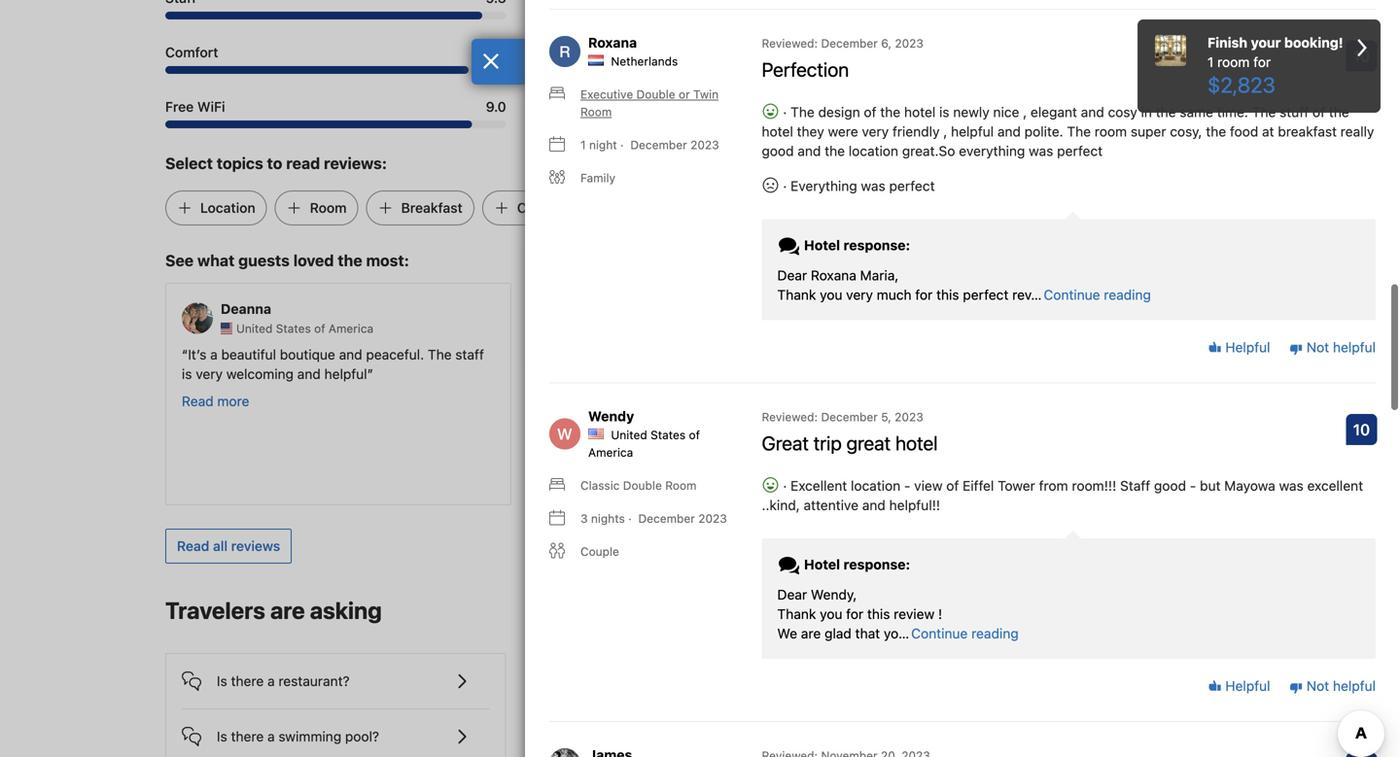 Task type: locate. For each thing, give the bounding box(es) containing it.
2 response: from the top
[[844, 557, 911, 573]]

1 horizontal spatial reading
[[1105, 287, 1152, 303]]

2 10 from the top
[[1354, 421, 1371, 439]]

scored 10 element
[[1347, 40, 1378, 71], [1347, 414, 1378, 445]]

0 vertical spatial room!!!
[[544, 366, 588, 382]]

dear left maria, in the top of the page
[[778, 267, 808, 283]]

hotel down everything
[[805, 237, 841, 253]]

helpful
[[952, 123, 994, 139], [1334, 340, 1377, 356], [325, 366, 367, 382], [1334, 679, 1377, 695]]

0 vertical spatial attentive
[[586, 386, 641, 402]]

and
[[1082, 104, 1105, 120], [998, 123, 1021, 139], [798, 143, 822, 159], [339, 347, 363, 363], [1157, 347, 1181, 363], [297, 366, 321, 382], [644, 386, 668, 402], [1067, 425, 1090, 441], [863, 497, 886, 514]]

-
[[664, 347, 670, 363], [662, 366, 668, 382], [905, 478, 911, 494], [1191, 478, 1197, 494]]

1 horizontal spatial good
[[762, 143, 794, 159]]

1 vertical spatial attentive
[[804, 497, 859, 514]]

1 horizontal spatial united states of america
[[589, 428, 700, 460]]

2 vertical spatial good
[[1155, 478, 1187, 494]]

very inside " it's a beautiful boutique and peaceful. the staff is very welcoming and helpful
[[196, 366, 223, 382]]

travelers are asking
[[165, 598, 382, 625]]

0 horizontal spatial more
[[217, 394, 249, 410]]

great
[[847, 432, 891, 455]]

excellent
[[779, 366, 835, 382], [1308, 478, 1364, 494]]

2 is from the top
[[217, 729, 227, 745]]

hotel response:
[[801, 237, 911, 253], [801, 557, 911, 573]]

the up 'they'
[[791, 104, 815, 120]]

the up breakfast
[[1330, 104, 1350, 120]]

breakfast
[[1279, 123, 1338, 139]]

finish your booking! 1 room for $2,823
[[1208, 35, 1344, 97]]

roxana inside dear roxana maria, thank you very much for this perfect rev… continue reading
[[811, 267, 857, 283]]

united states of america image
[[221, 323, 233, 335]]

swimming
[[279, 729, 342, 745]]

were inside "the design of the hotel is newly nice , elegant and cosy in the same time. the stuff of the hotel they were very friendly , helpful and polite. the room super cosy, the food at breakfast really good and the location great.so everything was perfect"
[[828, 123, 859, 139]]

united states of america inside this is a carousel with rotating slides. it displays featured reviews of the property. use the next and previous buttons to navigate. region
[[236, 322, 374, 336]]

very left comfy,
[[1124, 386, 1151, 402]]

united down 'deanna'
[[236, 322, 273, 336]]

most:
[[366, 252, 410, 270]]

1 horizontal spatial ,
[[1024, 104, 1028, 120]]

location
[[894, 44, 950, 60], [200, 200, 256, 216]]

perfect inside "the design of the hotel is newly nice , elegant and cosy in the same time. the stuff of the hotel they were very friendly , helpful and polite. the room super cosy, the food at breakfast really good and the location great.so everything was perfect"
[[1058, 143, 1103, 159]]

2 scored 10 element from the top
[[1347, 414, 1378, 445]]

not helpful button for perfection
[[1290, 338, 1377, 358]]

dear for dear wendy, thank you for this review ! we are glad that yo…
[[778, 587, 808, 603]]

1 not helpful button from the top
[[1290, 338, 1377, 358]]

0 vertical spatial good
[[762, 143, 794, 159]]

there left restaurant?
[[231, 674, 264, 690]]

eiffel
[[722, 347, 754, 363], [1081, 347, 1112, 363], [963, 478, 995, 494]]

cosy
[[1109, 104, 1138, 120]]

really inside the property was near the eiffel tower and in a safe neighborhood. the hotel has a modern/upscale vibe, the bed was very  comfy, the room smelled really good, there were toiletries in the bathroom and the staff were friendly in the front. there...
[[1018, 405, 1052, 421]]

read more button for deanna
[[182, 392, 249, 412]]

3
[[581, 512, 588, 526]]

1 vertical spatial helpful
[[1222, 679, 1271, 695]]

reviews:
[[324, 154, 387, 173]]

1 you from the top
[[820, 287, 843, 303]]

you down wendy,
[[820, 606, 843, 622]]

december up great trip great hotel
[[822, 410, 878, 424]]

2 hotel from the top
[[805, 557, 841, 573]]

1 vertical spatial united
[[611, 428, 648, 442]]

good inside this is a carousel with rotating slides. it displays featured reviews of the property. use the next and previous buttons to navigate. region
[[626, 366, 658, 382]]

room inside the property was near the eiffel tower and in a safe neighborhood. the hotel has a modern/upscale vibe, the bed was very  comfy, the room smelled really good, there were toiletries in the bathroom and the staff were friendly in the front. there...
[[930, 405, 962, 421]]

, right nice
[[1024, 104, 1028, 120]]

was inside "the design of the hotel is newly nice , elegant and cosy in the same time. the stuff of the hotel they were very friendly , helpful and polite. the room super cosy, the food at breakfast really good and the location great.so everything was perfect"
[[1029, 143, 1054, 159]]

0 vertical spatial states
[[276, 322, 311, 336]]

not for perfection
[[1307, 340, 1330, 356]]

0 vertical spatial 10
[[1354, 47, 1371, 65]]

1 vertical spatial reviewed:
[[762, 410, 818, 424]]

1 horizontal spatial excellent
[[791, 478, 848, 494]]

continue right the rev…
[[1044, 287, 1101, 303]]

0 horizontal spatial read more button
[[182, 392, 249, 412]]

excellent up the wendy
[[550, 347, 607, 363]]

is left newly
[[940, 104, 950, 120]]

perfect down polite. at the top right of page
[[1058, 143, 1103, 159]]

1 vertical spatial response:
[[844, 557, 911, 573]]

1 night · december 2023
[[581, 138, 720, 152]]

1 vertical spatial continue
[[912, 626, 968, 642]]

read for deanna's read more button
[[182, 394, 214, 410]]

but
[[672, 366, 693, 382], [1201, 478, 1221, 494]]

attentive down trip
[[804, 497, 859, 514]]

reviews
[[231, 539, 280, 555]]

1 vertical spatial not helpful
[[1304, 679, 1377, 695]]

reading inside dear roxana maria, thank you very much for this perfect rev… continue reading
[[1105, 287, 1152, 303]]

hotel response: up maria, in the top of the page
[[801, 237, 911, 253]]

view
[[674, 347, 702, 363], [915, 478, 943, 494]]

dear up the we
[[778, 587, 808, 603]]

there...
[[1033, 444, 1079, 460]]

1 vertical spatial friendly
[[906, 444, 953, 460]]

1 not from the top
[[1307, 340, 1330, 356]]

..kind, inside this is a carousel with rotating slides. it displays featured reviews of the property. use the next and previous buttons to navigate. region
[[544, 386, 582, 402]]

· right night
[[621, 138, 624, 152]]

1 left night
[[581, 138, 586, 152]]

roxana up netherlands
[[589, 34, 637, 50]]

continue down !
[[912, 626, 968, 642]]

2 not from the top
[[1307, 679, 1330, 695]]

0 vertical spatial staff
[[592, 366, 622, 382]]

roxana
[[589, 34, 637, 50], [811, 267, 857, 283]]

1 horizontal spatial view
[[915, 478, 943, 494]]

1 horizontal spatial america
[[589, 446, 634, 460]]

select topics to read reviews:
[[165, 154, 387, 173]]

wifi
[[197, 99, 225, 115]]

excellent
[[550, 347, 607, 363], [791, 478, 848, 494]]

there inside is there a swimming pool? button
[[231, 729, 264, 745]]

0 horizontal spatial really
[[1018, 405, 1052, 421]]

united inside this is a carousel with rotating slides. it displays featured reviews of the property. use the next and previous buttons to navigate. region
[[236, 322, 273, 336]]

very down it's
[[196, 366, 223, 382]]

2 hotel response: from the top
[[801, 557, 911, 573]]

the property was near the eiffel tower and in a safe neighborhood. the hotel has a modern/upscale vibe, the bed was very  comfy, the room smelled really good, there were toiletries in the bathroom and the staff were friendly in the front. there...
[[906, 347, 1206, 460]]

finish
[[1208, 35, 1248, 51]]

1 horizontal spatial more
[[579, 413, 611, 429]]

perfect inside dear roxana maria, thank you very much for this perfect rev… continue reading
[[963, 287, 1009, 303]]

you inside dear wendy, thank you for this review ! we are glad that yo…
[[820, 606, 843, 622]]

excellent location - view of eiffel tower from room!!! staff good  - but mayowa was excellent ..kind, attentive and helpful!! up the wendy
[[544, 347, 835, 402]]

excellent down trip
[[791, 478, 848, 494]]

1 scored 10 element from the top
[[1347, 40, 1378, 71]]

helpful inside "the design of the hotel is newly nice , elegant and cosy in the same time. the stuff of the hotel they were very friendly , helpful and polite. the room super cosy, the food at breakfast really good and the location great.so everything was perfect"
[[952, 123, 994, 139]]

bathroom
[[1003, 425, 1063, 441]]

0 horizontal spatial eiffel
[[722, 347, 754, 363]]

0 vertical spatial staff
[[456, 347, 484, 363]]

united down the wendy
[[611, 428, 648, 442]]

tower down front.
[[998, 478, 1036, 494]]

read left the wendy
[[544, 413, 576, 429]]

0 horizontal spatial read more
[[182, 394, 249, 410]]

0 horizontal spatial from
[[799, 347, 828, 363]]

reviewed:
[[762, 36, 818, 50], [762, 410, 818, 424]]

this up "that"
[[868, 606, 891, 622]]

hotel for perfection
[[805, 237, 841, 253]]

1 vertical spatial excellent
[[1308, 478, 1364, 494]]

reviewed: up great
[[762, 410, 818, 424]]

0 horizontal spatial united states of america
[[236, 322, 374, 336]]

not helpful button for great trip great hotel
[[1290, 677, 1377, 697]]

"
[[182, 347, 188, 363]]

location 9.5 meter
[[894, 66, 1236, 74]]

response: up maria, in the top of the page
[[844, 237, 911, 253]]

very inside dear roxana maria, thank you very much for this perfect rev… continue reading
[[847, 287, 874, 303]]

1 helpful from the top
[[1222, 340, 1271, 356]]

staff inside the property was near the eiffel tower and in a safe neighborhood. the hotel has a modern/upscale vibe, the bed was very  comfy, the room smelled really good, there were toiletries in the bathroom and the staff were friendly in the front. there...
[[1118, 425, 1147, 441]]

yo…
[[884, 626, 910, 642]]

1 vertical spatial scored 10 element
[[1347, 414, 1378, 445]]

dear inside dear roxana maria, thank you very much for this perfect rev… continue reading
[[778, 267, 808, 283]]

welcoming
[[226, 366, 294, 382]]

thank inside dear wendy, thank you for this review ! we are glad that yo…
[[778, 606, 817, 622]]

a inside " it's a beautiful boutique and peaceful. the staff is very welcoming and helpful
[[210, 347, 218, 363]]

room down read on the top
[[310, 200, 347, 216]]

a inside button
[[268, 674, 275, 690]]

very up '· everything was perfect'
[[862, 123, 889, 139]]

rev…
[[1013, 287, 1042, 303]]

the up toiletries
[[906, 405, 926, 421]]

is down is there a restaurant?
[[217, 729, 227, 745]]

the right peaceful.
[[428, 347, 452, 363]]

united states of america up boutique
[[236, 322, 374, 336]]

0 vertical spatial continue
[[1044, 287, 1101, 303]]

were
[[828, 123, 859, 139], [1132, 405, 1162, 421], [1150, 425, 1180, 441]]

read more for deanna
[[182, 394, 249, 410]]

room inside "the design of the hotel is newly nice , elegant and cosy in the same time. the stuff of the hotel they were very friendly , helpful and polite. the room super cosy, the food at breakfast really good and the location great.so everything was perfect"
[[1095, 123, 1128, 139]]

in inside "the design of the hotel is newly nice , elegant and cosy in the same time. the stuff of the hotel they were very friendly , helpful and polite. the room super cosy, the food at breakfast really good and the location great.so everything was perfect"
[[1142, 104, 1153, 120]]

0 vertical spatial location
[[849, 143, 899, 159]]

hotel up bed
[[1059, 366, 1090, 382]]

was
[[1029, 143, 1054, 159], [861, 178, 886, 194], [997, 347, 1022, 363], [751, 366, 776, 382], [1096, 386, 1121, 402], [1280, 478, 1304, 494]]

0 vertical spatial excellent
[[550, 347, 607, 363]]

read left all
[[177, 539, 210, 555]]

really
[[1341, 123, 1375, 139], [1018, 405, 1052, 421]]

comfort 8.9 meter
[[165, 66, 507, 74]]

attentive inside this is a carousel with rotating slides. it displays featured reviews of the property. use the next and previous buttons to navigate. region
[[586, 386, 641, 402]]

1 vertical spatial good
[[626, 366, 658, 382]]

tower inside the property was near the eiffel tower and in a safe neighborhood. the hotel has a modern/upscale vibe, the bed was very  comfy, the room smelled really good, there were toiletries in the bathroom and the staff were friendly in the front. there...
[[1116, 347, 1154, 363]]

location up the wendy
[[610, 347, 660, 363]]

deanna
[[221, 301, 271, 317]]

1 not helpful from the top
[[1304, 340, 1377, 356]]

0 vertical spatial hotel response:
[[801, 237, 911, 253]]

from down there...
[[1040, 478, 1069, 494]]

room down the modern/upscale
[[930, 405, 962, 421]]

hotel
[[905, 104, 936, 120], [762, 123, 794, 139], [1059, 366, 1090, 382], [896, 432, 938, 455]]

0 vertical spatial roxana
[[589, 34, 637, 50]]

continue reading link right the rev…
[[1044, 285, 1152, 305]]

1 is from the top
[[217, 674, 227, 690]]

is for is there a swimming pool?
[[217, 729, 227, 745]]

mayowa
[[696, 366, 747, 382], [1225, 478, 1276, 494]]

0 vertical spatial really
[[1341, 123, 1375, 139]]

america inside the united states of america
[[589, 446, 634, 460]]

1 horizontal spatial is
[[940, 104, 950, 120]]

0 horizontal spatial excellent
[[779, 366, 835, 382]]

wendy,
[[811, 587, 857, 603]]

bed
[[1068, 386, 1093, 402]]

2 thank from the top
[[778, 606, 817, 622]]

2 you from the top
[[820, 606, 843, 622]]

read down it's
[[182, 394, 214, 410]]

very inside the property was near the eiffel tower and in a safe neighborhood. the hotel has a modern/upscale vibe, the bed was very  comfy, the room smelled really good, there were toiletries in the bathroom and the staff were friendly in the front. there...
[[1124, 386, 1151, 402]]

1 left 9.5
[[1208, 54, 1215, 70]]

continue reading link down !
[[912, 624, 1019, 644]]

continue reading link for perfection
[[1044, 285, 1152, 305]]

location right 6,
[[894, 44, 950, 60]]

location down great
[[851, 478, 901, 494]]

this
[[937, 287, 960, 303], [868, 606, 891, 622]]

1 vertical spatial room
[[1095, 123, 1128, 139]]

there for is there a restaurant?
[[231, 674, 264, 690]]

are right the we
[[802, 626, 821, 642]]

1 vertical spatial america
[[589, 446, 634, 460]]

9.0
[[486, 99, 507, 115]]

,
[[1024, 104, 1028, 120], [944, 123, 948, 139]]

1 horizontal spatial room
[[581, 105, 612, 119]]

staff
[[592, 366, 622, 382], [1121, 478, 1151, 494]]

1 vertical spatial continue reading link
[[912, 624, 1019, 644]]

1 hotel response: from the top
[[801, 237, 911, 253]]

the left front.
[[971, 444, 992, 460]]

modern/upscale
[[906, 386, 1007, 402]]

america down the wendy
[[589, 446, 634, 460]]

in up comfy,
[[1184, 347, 1195, 363]]

read more button
[[182, 392, 249, 412], [544, 412, 611, 431], [906, 470, 973, 490]]

0 vertical spatial ,
[[1024, 104, 1028, 120]]

1 horizontal spatial staff
[[1118, 425, 1147, 441]]

value
[[530, 44, 565, 60]]

9.5
[[1215, 44, 1236, 60]]

0 vertical spatial is
[[940, 104, 950, 120]]

room inside finish your booking! 1 room for $2,823
[[1218, 54, 1251, 70]]

0 vertical spatial more
[[217, 394, 249, 410]]

your
[[1252, 35, 1282, 51]]

good up the wendy
[[626, 366, 658, 382]]

dear inside dear wendy, thank you for this review ! we are glad that yo…
[[778, 587, 808, 603]]

2 helpful button from the top
[[1209, 677, 1271, 697]]

united states of america down the wendy
[[589, 428, 700, 460]]

good
[[762, 143, 794, 159], [626, 366, 658, 382], [1155, 478, 1187, 494]]

1 vertical spatial view
[[915, 478, 943, 494]]

there inside is there a restaurant? button
[[231, 674, 264, 690]]

1 helpful button from the top
[[1209, 338, 1271, 358]]

executive
[[581, 87, 634, 101]]

, up great.so
[[944, 123, 948, 139]]

read all reviews
[[177, 539, 280, 555]]

the right design in the top right of the page
[[881, 104, 901, 120]]

from up reviewed: december 5, 2023
[[799, 347, 828, 363]]

1 response: from the top
[[844, 237, 911, 253]]

·
[[780, 104, 791, 120], [621, 138, 624, 152], [783, 178, 787, 194], [780, 478, 791, 494], [629, 512, 632, 526]]

is down travelers
[[217, 674, 227, 690]]

1 horizontal spatial are
[[802, 626, 821, 642]]

0 horizontal spatial good
[[626, 366, 658, 382]]

2 helpful from the top
[[1222, 679, 1271, 695]]

location up '· everything was perfect'
[[849, 143, 899, 159]]

room down finish
[[1218, 54, 1251, 70]]

1 vertical spatial mayowa
[[1225, 478, 1276, 494]]

0 vertical spatial room
[[1218, 54, 1251, 70]]

great
[[762, 432, 809, 455]]

more for victoria
[[941, 472, 973, 488]]

read for middle read more button
[[544, 413, 576, 429]]

0 vertical spatial reviewed:
[[762, 36, 818, 50]]

are left asking
[[270, 598, 305, 625]]

1 10 from the top
[[1354, 47, 1371, 65]]

0 horizontal spatial states
[[276, 322, 311, 336]]

0 horizontal spatial reading
[[972, 626, 1019, 642]]

1 hotel from the top
[[805, 237, 841, 253]]

friendly inside the property was near the eiffel tower and in a safe neighborhood. the hotel has a modern/upscale vibe, the bed was very  comfy, the room smelled really good, there were toiletries in the bathroom and the staff were friendly in the front. there...
[[906, 444, 953, 460]]

1
[[1208, 54, 1215, 70], [581, 138, 586, 152]]

hotel response: up wendy,
[[801, 557, 911, 573]]

staff inside " it's a beautiful boutique and peaceful. the staff is very welcoming and helpful
[[456, 347, 484, 363]]

for up "that"
[[847, 606, 864, 622]]

a inside button
[[268, 729, 275, 745]]

1 horizontal spatial location
[[894, 44, 950, 60]]

but inside this is a carousel with rotating slides. it displays featured reviews of the property. use the next and previous buttons to navigate. region
[[672, 366, 693, 382]]

you left the much
[[820, 287, 843, 303]]

room inside executive double or twin room
[[581, 105, 612, 119]]

10 for great trip great hotel
[[1354, 421, 1371, 439]]

netherlands
[[611, 54, 678, 68]]

1 horizontal spatial room
[[1095, 123, 1128, 139]]

not
[[1307, 340, 1330, 356], [1307, 679, 1330, 695]]

double
[[637, 87, 676, 101]]

the
[[881, 104, 901, 120], [1156, 104, 1177, 120], [1330, 104, 1350, 120], [1207, 123, 1227, 139], [825, 143, 846, 159], [338, 252, 363, 270], [1057, 347, 1077, 363], [1044, 386, 1065, 402], [906, 405, 926, 421], [979, 425, 999, 441], [1094, 425, 1114, 441], [971, 444, 992, 460]]

hotel
[[805, 237, 841, 253], [805, 557, 841, 573]]

0 vertical spatial hotel
[[805, 237, 841, 253]]

a for is there a swimming pool?
[[268, 729, 275, 745]]

glad
[[825, 626, 852, 642]]

america up " it's a beautiful boutique and peaceful. the staff is very welcoming and helpful
[[329, 322, 374, 336]]

is inside "the design of the hotel is newly nice , elegant and cosy in the same time. the stuff of the hotel they were very friendly , helpful and polite. the room super cosy, the food at breakfast really good and the location great.so everything was perfect"
[[940, 104, 950, 120]]

read more for victoria
[[906, 472, 973, 488]]

" it's a beautiful boutique and peaceful. the staff is very welcoming and helpful
[[182, 347, 484, 382]]

are
[[270, 598, 305, 625], [802, 626, 821, 642]]

view inside region
[[674, 347, 702, 363]]

perfect down great.so
[[890, 178, 936, 194]]

states up boutique
[[276, 322, 311, 336]]

for down your
[[1254, 54, 1272, 70]]

2 horizontal spatial read more button
[[906, 470, 973, 490]]

clean
[[517, 200, 554, 216]]

is inside button
[[217, 674, 227, 690]]

helpful button for perfection
[[1209, 338, 1271, 358]]

more
[[217, 394, 249, 410], [579, 413, 611, 429], [941, 472, 973, 488]]

hotel for great trip great hotel
[[805, 557, 841, 573]]

helpful
[[1222, 340, 1271, 356], [1222, 679, 1271, 695]]

0 vertical spatial not
[[1307, 340, 1330, 356]]

2 not helpful button from the top
[[1290, 677, 1377, 697]]

2 vertical spatial read more
[[906, 472, 973, 488]]

2 horizontal spatial read more
[[906, 472, 973, 488]]

1 dear from the top
[[778, 267, 808, 283]]

0 horizontal spatial united
[[236, 322, 273, 336]]

victoria
[[945, 301, 997, 317]]

is there a swimming pool? button
[[182, 710, 490, 749]]

0 vertical spatial mayowa
[[696, 366, 747, 382]]

room!!! inside this is a carousel with rotating slides. it displays featured reviews of the property. use the next and previous buttons to navigate. region
[[544, 366, 588, 382]]

twin
[[694, 87, 719, 101]]

1 vertical spatial location
[[200, 200, 256, 216]]

1 vertical spatial staff
[[1118, 425, 1147, 441]]

there right good,
[[1095, 405, 1128, 421]]

is inside button
[[217, 729, 227, 745]]

excellent inside this is a carousel with rotating slides. it displays featured reviews of the property. use the next and previous buttons to navigate. region
[[779, 366, 835, 382]]

a for " it's a beautiful boutique and peaceful. the staff is very welcoming and helpful
[[210, 347, 218, 363]]

2 vertical spatial there
[[231, 729, 264, 745]]

2 not helpful from the top
[[1304, 679, 1377, 695]]

read down toiletries
[[906, 472, 938, 488]]

1 vertical spatial states
[[651, 428, 686, 442]]

2 horizontal spatial tower
[[1116, 347, 1154, 363]]

· down great
[[780, 478, 791, 494]]

is for is there a restaurant?
[[217, 674, 227, 690]]

1 reviewed: from the top
[[762, 36, 818, 50]]

0 vertical spatial perfect
[[1058, 143, 1103, 159]]

great trip great hotel
[[762, 432, 938, 455]]

2 dear from the top
[[778, 587, 808, 603]]

room
[[581, 105, 612, 119], [310, 200, 347, 216]]

2 horizontal spatial more
[[941, 472, 973, 488]]

roxana left maria, in the top of the page
[[811, 267, 857, 283]]

0 vertical spatial dear
[[778, 267, 808, 283]]

room
[[1218, 54, 1251, 70], [1095, 123, 1128, 139], [930, 405, 962, 421]]

0 vertical spatial continue reading link
[[1044, 285, 1152, 305]]

for up 'v'
[[916, 287, 933, 303]]

time.
[[1218, 104, 1249, 120]]

attentive up the wendy
[[586, 386, 641, 402]]

location inside "the design of the hotel is newly nice , elegant and cosy in the same time. the stuff of the hotel they were very friendly , helpful and polite. the room super cosy, the food at breakfast really good and the location great.so everything was perfect"
[[849, 143, 899, 159]]

really up the 'bathroom'
[[1018, 405, 1052, 421]]

polite.
[[1025, 123, 1064, 139]]

0 horizontal spatial location
[[200, 200, 256, 216]]

cleanliness 8.8 meter
[[894, 12, 1236, 20]]

0 vertical spatial friendly
[[893, 123, 940, 139]]

very down maria, in the top of the page
[[847, 287, 874, 303]]

very
[[862, 123, 889, 139], [847, 287, 874, 303], [196, 366, 223, 382], [1124, 386, 1151, 402]]

response: up dear wendy, thank you for this review ! we are glad that yo… at the right of page
[[844, 557, 911, 573]]

design
[[819, 104, 861, 120]]

1 vertical spatial is
[[182, 366, 192, 382]]

reading
[[1105, 287, 1152, 303], [972, 626, 1019, 642]]

2023
[[895, 36, 924, 50], [691, 138, 720, 152], [895, 410, 924, 424], [699, 512, 728, 526]]

the down smelled
[[979, 425, 999, 441]]

tower up 'has'
[[1116, 347, 1154, 363]]

0 horizontal spatial mayowa
[[696, 366, 747, 382]]

1 vertical spatial you
[[820, 606, 843, 622]]

for inside dear roxana maria, thank you very much for this perfect rev… continue reading
[[916, 287, 933, 303]]

december left 6,
[[822, 36, 878, 50]]

1 thank from the top
[[778, 287, 817, 303]]

states up 3 nights · december 2023
[[651, 428, 686, 442]]

thank inside dear roxana maria, thank you very much for this perfect rev… continue reading
[[778, 287, 817, 303]]

0 horizontal spatial helpful!!
[[671, 386, 722, 402]]

0 vertical spatial united
[[236, 322, 273, 336]]

perfect left the rev…
[[963, 287, 1009, 303]]

1 vertical spatial ,
[[944, 123, 948, 139]]

hotel up wendy,
[[805, 557, 841, 573]]

1 vertical spatial helpful button
[[1209, 677, 1271, 697]]

1 vertical spatial more
[[579, 413, 611, 429]]

good down comfy,
[[1155, 478, 1187, 494]]

excellent location - view of eiffel tower from room!!! staff good  - but mayowa was excellent ..kind, attentive and helpful!! inside this is a carousel with rotating slides. it displays featured reviews of the property. use the next and previous buttons to navigate. region
[[544, 347, 835, 402]]

0 horizontal spatial staff
[[592, 366, 622, 382]]

2 reviewed: from the top
[[762, 410, 818, 424]]



Task type: vqa. For each thing, say whether or not it's contained in the screenshot.
a inside " It's a beautiful boutique and peaceful. The staff is very welcoming and helpful
yes



Task type: describe. For each thing, give the bounding box(es) containing it.
see what guests loved the most:
[[165, 252, 410, 270]]

response: for perfection
[[844, 237, 911, 253]]

free wifi 9.0 meter
[[165, 121, 507, 129]]

family
[[581, 171, 616, 185]]

close image
[[483, 54, 500, 69]]

!
[[939, 606, 943, 622]]

the down time.
[[1207, 123, 1227, 139]]

1 horizontal spatial tower
[[998, 478, 1036, 494]]

reviewed: for perfection
[[762, 36, 818, 50]]

· everything was perfect
[[780, 178, 936, 194]]

review
[[894, 606, 935, 622]]

the up everything
[[825, 143, 846, 159]]

1 horizontal spatial attentive
[[804, 497, 859, 514]]

beautiful
[[221, 347, 276, 363]]

not helpful for great trip great hotel
[[1304, 679, 1377, 695]]

reviewed: december 5, 2023
[[762, 410, 924, 424]]

1 vertical spatial were
[[1132, 405, 1162, 421]]

cosy,
[[1171, 123, 1203, 139]]

are inside dear wendy, thank you for this review ! we are glad that yo…
[[802, 626, 821, 642]]

5,
[[882, 410, 892, 424]]

free
[[165, 99, 194, 115]]

response: for great trip great hotel
[[844, 557, 911, 573]]

wendy
[[589, 408, 635, 424]]

safe
[[906, 366, 932, 382]]

free wifi
[[165, 99, 225, 115]]

1 vertical spatial excellent location - view of eiffel tower from room!!! staff good  - but mayowa was excellent ..kind, attentive and helpful!!
[[762, 478, 1364, 514]]

1 horizontal spatial helpful!!
[[890, 497, 941, 514]]

mayowa inside this is a carousel with rotating slides. it displays featured reviews of the property. use the next and previous buttons to navigate. region
[[696, 366, 747, 382]]

comfy,
[[1155, 386, 1197, 402]]

1 horizontal spatial eiffel
[[963, 478, 995, 494]]

smelled
[[966, 405, 1015, 421]]

the up safe
[[912, 347, 936, 363]]

the up super
[[1156, 104, 1177, 120]]

night
[[590, 138, 617, 152]]

in down toiletries
[[957, 444, 968, 460]]

dear for dear roxana maria, thank you very much for this perfect rev… continue reading
[[778, 267, 808, 283]]

1 horizontal spatial read more button
[[544, 412, 611, 431]]

there inside the property was near the eiffel tower and in a safe neighborhood. the hotel has a modern/upscale vibe, the bed was very  comfy, the room smelled really good, there were toiletries in the bathroom and the staff were friendly in the front. there...
[[1095, 405, 1128, 421]]

helpful for great trip great hotel
[[1222, 679, 1271, 695]]

read more button for victoria
[[906, 470, 973, 490]]

for inside dear wendy, thank you for this review ! we are glad that yo…
[[847, 606, 864, 622]]

1 vertical spatial excellent
[[791, 478, 848, 494]]

same
[[1180, 104, 1214, 120]]

the inside " it's a beautiful boutique and peaceful. the staff is very welcoming and helpful
[[428, 347, 452, 363]]

not helpful for perfection
[[1304, 340, 1377, 356]]

front.
[[995, 444, 1029, 460]]

december right nights
[[639, 512, 695, 526]]

that
[[856, 626, 881, 642]]

states inside this is a carousel with rotating slides. it displays featured reviews of the property. use the next and previous buttons to navigate. region
[[276, 322, 311, 336]]

hotel inside the property was near the eiffel tower and in a safe neighborhood. the hotel has a modern/upscale vibe, the bed was very  comfy, the room smelled really good, there were toiletries in the bathroom and the staff were friendly in the front. there...
[[1059, 366, 1090, 382]]

continue reading link for great trip great hotel
[[912, 624, 1019, 644]]

reviewed: for great trip great hotel
[[762, 410, 818, 424]]

· right nights
[[629, 512, 632, 526]]

has
[[1094, 366, 1116, 382]]

read for read all reviews button
[[177, 539, 210, 555]]

perfection
[[762, 58, 850, 81]]

2 vertical spatial location
[[851, 478, 901, 494]]

hotel left 'they'
[[762, 123, 794, 139]]

booking!
[[1285, 35, 1344, 51]]

helpful!! inside this is a carousel with rotating slides. it displays featured reviews of the property. use the next and previous buttons to navigate. region
[[671, 386, 722, 402]]

is there a swimming pool?
[[217, 729, 379, 745]]

couple
[[581, 545, 620, 559]]

excellent inside this is a carousel with rotating slides. it displays featured reviews of the property. use the next and previous buttons to navigate. region
[[550, 347, 607, 363]]

1 vertical spatial read more
[[544, 413, 611, 429]]

what
[[197, 252, 235, 270]]

1 horizontal spatial united
[[611, 428, 648, 442]]

this inside dear wendy, thank you for this review ! we are glad that yo…
[[868, 606, 891, 622]]

0 vertical spatial location
[[894, 44, 950, 60]]

stuff
[[1280, 104, 1310, 120]]

8.0
[[850, 44, 871, 60]]

to
[[267, 154, 283, 173]]

continue inside dear roxana maria, thank you very much for this perfect rev… continue reading
[[1044, 287, 1101, 303]]

good inside "the design of the hotel is newly nice , elegant and cosy in the same time. the stuff of the hotel they were very friendly , helpful and polite. the room super cosy, the food at breakfast really good and the location great.so everything was perfect"
[[762, 143, 794, 159]]

all
[[213, 539, 228, 555]]

asking
[[310, 598, 382, 625]]

near
[[1025, 347, 1053, 363]]

read
[[286, 154, 320, 173]]

boutique
[[280, 347, 336, 363]]

for inside finish your booking! 1 room for $2,823
[[1254, 54, 1272, 70]]

· down perfection at the top right of the page
[[780, 104, 791, 120]]

1 vertical spatial perfect
[[890, 178, 936, 194]]

travelers
[[165, 598, 265, 625]]

1 inside finish your booking! 1 room for $2,823
[[1208, 54, 1215, 70]]

money
[[591, 44, 634, 60]]

1 vertical spatial room
[[310, 200, 347, 216]]

scored 10 element for great trip great hotel
[[1347, 414, 1378, 445]]

the down near at the right of the page
[[1031, 366, 1055, 382]]

hotel right great
[[896, 432, 938, 455]]

v
[[916, 310, 926, 326]]

you inside dear roxana maria, thank you very much for this perfect rev… continue reading
[[820, 287, 843, 303]]

the design of the hotel is newly nice , elegant and cosy in the same time. the stuff of the hotel they were very friendly , helpful and polite. the room super cosy, the food at breakfast really good and the location great.so everything was perfect
[[762, 104, 1375, 159]]

great.so
[[903, 143, 956, 159]]

trip
[[814, 432, 842, 455]]

is there a restaurant? button
[[182, 655, 490, 694]]

property
[[940, 347, 993, 363]]

from inside this is a carousel with rotating slides. it displays featured reviews of the property. use the next and previous buttons to navigate. region
[[799, 347, 828, 363]]

much
[[877, 287, 912, 303]]

not for great trip great hotel
[[1307, 679, 1330, 695]]

for right the value
[[569, 44, 587, 60]]

dear roxana maria, thank you very much for this perfect rev… continue reading
[[778, 267, 1152, 303]]

0 horizontal spatial roxana
[[589, 34, 637, 50]]

3 nights · december 2023
[[581, 512, 728, 526]]

hotel response: for great trip great hotel
[[801, 557, 911, 573]]

really inside "the design of the hotel is newly nice , elegant and cosy in the same time. the stuff of the hotel they were very friendly , helpful and polite. the room super cosy, the food at breakfast really good and the location great.so everything was perfect"
[[1341, 123, 1375, 139]]

reviewed: december 6, 2023
[[762, 36, 924, 50]]

guests
[[239, 252, 290, 270]]

· left everything
[[783, 178, 787, 194]]

the down 'has'
[[1094, 425, 1114, 441]]

value for money
[[530, 44, 634, 60]]

newly
[[954, 104, 990, 120]]

1 vertical spatial ..kind,
[[762, 497, 800, 514]]

states inside the united states of america
[[651, 428, 686, 442]]

a for is there a restaurant?
[[268, 674, 275, 690]]

2 vertical spatial were
[[1150, 425, 1180, 441]]

elegant
[[1031, 104, 1078, 120]]

the up at
[[1253, 104, 1277, 120]]

the left bed
[[1044, 386, 1065, 402]]

the down the elegant at top
[[1068, 123, 1092, 139]]

$2,823
[[1208, 72, 1276, 97]]

select
[[165, 154, 213, 173]]

1 horizontal spatial room!!!
[[1073, 478, 1117, 494]]

food
[[1231, 123, 1259, 139]]

good,
[[1056, 405, 1092, 421]]

friendly inside "the design of the hotel is newly nice , elegant and cosy in the same time. the stuff of the hotel they were very friendly , helpful and polite. the room super cosy, the food at breakfast really good and the location great.so everything was perfect"
[[893, 123, 940, 139]]

peaceful.
[[366, 347, 424, 363]]

loved
[[294, 252, 334, 270]]

staff 9.3 meter
[[165, 12, 507, 20]]

0 horizontal spatial 1
[[581, 138, 586, 152]]

hotel response: for perfection
[[801, 237, 911, 253]]

2 horizontal spatial good
[[1155, 478, 1187, 494]]

maria,
[[861, 267, 899, 283]]

comfort
[[165, 44, 218, 60]]

toiletries
[[906, 425, 960, 441]]

helpful inside " it's a beautiful boutique and peaceful. the staff is very welcoming and helpful
[[325, 366, 367, 382]]

1 vertical spatial united states of america
[[589, 428, 700, 460]]

there for is there a swimming pool?
[[231, 729, 264, 745]]

1 vertical spatial but
[[1201, 478, 1221, 494]]

hotel up great.so
[[905, 104, 936, 120]]

america inside this is a carousel with rotating slides. it displays featured reviews of the property. use the next and previous buttons to navigate. region
[[329, 322, 374, 336]]

0 horizontal spatial tower
[[757, 347, 795, 363]]

this inside dear roxana maria, thank you very much for this perfect rev… continue reading
[[937, 287, 960, 303]]

pool?
[[345, 729, 379, 745]]

neighborhood.
[[936, 366, 1028, 382]]

rightchevron image
[[1358, 33, 1368, 62]]

scored 10 element for perfection
[[1347, 40, 1378, 71]]

executive double or twin room link
[[550, 85, 739, 120]]

0 horizontal spatial ,
[[944, 123, 948, 139]]

helpful button for great trip great hotel
[[1209, 677, 1271, 697]]

eiffel inside the property was near the eiffel tower and in a safe neighborhood. the hotel has a modern/upscale vibe, the bed was very  comfy, the room smelled really good, there were toiletries in the bathroom and the staff were friendly in the front. there...
[[1081, 347, 1112, 363]]

breakfast
[[401, 200, 463, 216]]

location inside this is a carousel with rotating slides. it displays featured reviews of the property. use the next and previous buttons to navigate. region
[[610, 347, 660, 363]]

everything
[[791, 178, 858, 194]]

december down executive double or twin room
[[631, 138, 688, 152]]

1 vertical spatial staff
[[1121, 478, 1151, 494]]

8.9
[[486, 44, 507, 60]]

everything
[[959, 143, 1026, 159]]

1 vertical spatial from
[[1040, 478, 1069, 494]]

6,
[[882, 36, 892, 50]]

dear wendy, thank you for this review ! we are glad that yo…
[[778, 587, 943, 642]]

is inside " it's a beautiful boutique and peaceful. the staff is very welcoming and helpful
[[182, 366, 192, 382]]

the right loved
[[338, 252, 363, 270]]

10 for perfection
[[1354, 47, 1371, 65]]

staff inside this is a carousel with rotating slides. it displays featured reviews of the property. use the next and previous buttons to navigate. region
[[592, 366, 622, 382]]

topics
[[217, 154, 263, 173]]

value for money 8.0 meter
[[530, 66, 871, 74]]

this is a carousel with rotating slides. it displays featured reviews of the property. use the next and previous buttons to navigate. region
[[150, 275, 1251, 514]]

is there a restaurant?
[[217, 674, 350, 690]]

very inside "the design of the hotel is newly nice , elegant and cosy in the same time. the stuff of the hotel they were very friendly , helpful and polite. the room super cosy, the food at breakfast really good and the location great.so everything was perfect"
[[862, 123, 889, 139]]

"
[[367, 366, 374, 382]]

helpful for perfection
[[1222, 340, 1271, 356]]

read for read more button related to victoria
[[906, 472, 938, 488]]

the right near at the right of the page
[[1057, 347, 1077, 363]]

vibe,
[[1011, 386, 1041, 402]]

in down smelled
[[964, 425, 975, 441]]

executive double or twin room
[[581, 87, 719, 119]]

restaurant?
[[279, 674, 350, 690]]

they
[[797, 123, 825, 139]]

nice
[[994, 104, 1020, 120]]

0 vertical spatial are
[[270, 598, 305, 625]]

1 horizontal spatial excellent
[[1308, 478, 1364, 494]]

more for deanna
[[217, 394, 249, 410]]



